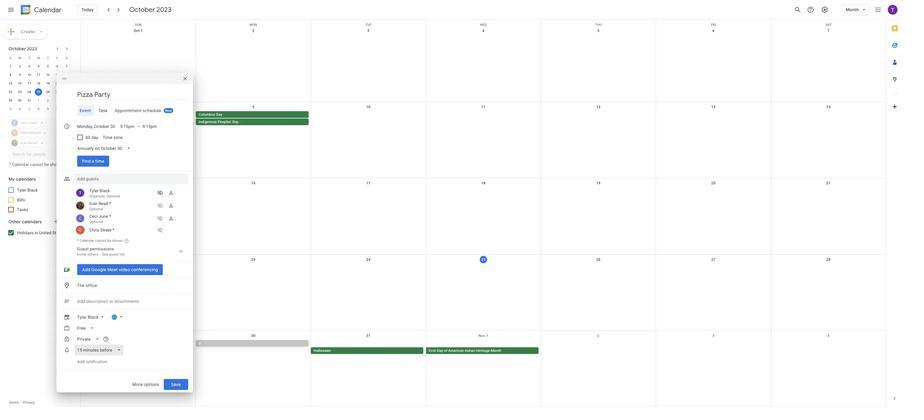 Task type: locate. For each thing, give the bounding box(es) containing it.
24 element
[[26, 89, 33, 96]]

9 up 16 element
[[19, 73, 21, 77]]

0 horizontal spatial 23
[[18, 90, 22, 94]]

ceci june, optional tree item
[[75, 213, 188, 226]]

None field
[[75, 143, 136, 154], [75, 323, 99, 334], [75, 334, 104, 345], [75, 345, 126, 356], [75, 143, 136, 154], [75, 323, 99, 334], [75, 334, 104, 345], [75, 345, 126, 356]]

15
[[9, 82, 12, 85], [136, 181, 141, 186]]

13 inside grid
[[712, 105, 716, 109]]

be up "permissions"
[[107, 239, 111, 243]]

calendars right my
[[16, 177, 36, 182]]

31 down 24 element
[[27, 99, 31, 102]]

Guests text field
[[77, 174, 186, 185]]

sun
[[135, 23, 142, 27]]

t left w
[[28, 56, 30, 60]]

optional down ican
[[89, 207, 103, 212]]

day for first
[[437, 349, 443, 353]]

9 up columbus day button
[[252, 105, 255, 109]]

1 vertical spatial optional
[[89, 207, 103, 212]]

13 element
[[54, 71, 61, 79]]

month right heritage on the right bottom
[[491, 349, 502, 353]]

november 10 element
[[54, 106, 61, 113]]

1
[[141, 29, 143, 33], [10, 65, 11, 68], [38, 99, 39, 102], [487, 334, 489, 338]]

15 up tyler black, organizer, optional tree item
[[136, 181, 141, 186]]

day
[[91, 135, 98, 140]]

20
[[56, 82, 59, 85], [712, 181, 716, 186]]

add inside button
[[77, 360, 85, 365]]

add notification
[[77, 360, 107, 365]]

october 2023 up m at the left top
[[9, 46, 37, 52]]

* calendar cannot be shown
[[9, 162, 63, 167], [77, 239, 123, 243]]

main drawer image
[[7, 6, 15, 13]]

add other calendars image
[[53, 219, 59, 225]]

0 horizontal spatial october 2023
[[9, 46, 37, 52]]

1 vertical spatial calendars
[[22, 219, 42, 225]]

*
[[9, 162, 11, 167], [109, 201, 111, 206], [109, 214, 111, 219], [113, 228, 114, 233], [77, 239, 79, 243]]

30
[[18, 99, 22, 102], [251, 334, 256, 338]]

1 t from the left
[[28, 56, 30, 60]]

2
[[252, 29, 255, 33], [19, 65, 21, 68], [47, 99, 49, 102], [598, 334, 600, 338]]

1 horizontal spatial calendar
[[34, 6, 62, 14]]

* right read
[[109, 201, 111, 206]]

21 inside 21 element
[[65, 82, 68, 85]]

1 vertical spatial 22
[[136, 258, 141, 262]]

1 vertical spatial october
[[9, 46, 26, 52]]

26 inside row group
[[46, 90, 50, 94]]

12 for october 2023
[[46, 73, 50, 77]]

row containing 9
[[81, 102, 887, 179]]

tyler down the "description"
[[77, 315, 87, 320]]

9 down november 2 element
[[47, 107, 49, 111]]

read
[[99, 201, 108, 206]]

1 horizontal spatial october 2023
[[129, 5, 172, 14]]

* calendar cannot be shown up "permissions"
[[77, 239, 123, 243]]

0 vertical spatial calendars
[[16, 177, 36, 182]]

16
[[18, 82, 22, 85], [251, 181, 256, 186]]

– right terms link
[[20, 401, 22, 405]]

1 vertical spatial –
[[20, 401, 22, 405]]

End time text field
[[143, 123, 157, 130]]

6 down 30 element
[[19, 107, 21, 111]]

1 vertical spatial tyler black
[[77, 315, 99, 320]]

2 horizontal spatial 9
[[252, 105, 255, 109]]

23
[[18, 90, 22, 94], [251, 258, 256, 262]]

black inside my calendars list
[[27, 188, 38, 193]]

tab list
[[887, 20, 904, 391], [61, 105, 188, 116]]

november 9 element
[[44, 106, 52, 113]]

7 down sat
[[828, 29, 830, 33]]

5 up 12 element
[[47, 65, 49, 68]]

0 vertical spatial 21
[[65, 82, 68, 85]]

Search for people text field
[[12, 149, 66, 160]]

permissions
[[90, 247, 114, 252]]

* inside ican read * optional
[[109, 201, 111, 206]]

0 horizontal spatial tab list
[[61, 105, 188, 116]]

1 vertical spatial 27
[[712, 258, 716, 262]]

0 horizontal spatial s
[[10, 56, 11, 60]]

18 element
[[35, 80, 42, 87]]

black down my calendars dropdown button
[[27, 188, 38, 193]]

11 inside row group
[[37, 73, 40, 77]]

first day of american indian heritage month
[[429, 349, 502, 353]]

holidays
[[17, 231, 34, 236]]

day
[[216, 113, 222, 117], [233, 120, 239, 124], [437, 349, 443, 353]]

17 element
[[26, 80, 33, 87]]

calendar heading
[[33, 6, 62, 14]]

optional up read
[[106, 194, 120, 199]]

2 horizontal spatial 4
[[828, 334, 830, 338]]

0 vertical spatial 16
[[18, 82, 22, 85]]

shown down search for people text field
[[50, 162, 63, 167]]

today button
[[78, 2, 98, 17]]

0 horizontal spatial 6
[[19, 107, 21, 111]]

day right "peoples'"
[[233, 120, 239, 124]]

0 horizontal spatial 31
[[27, 99, 31, 102]]

street
[[100, 228, 112, 233]]

october up sun
[[129, 5, 155, 14]]

20 inside row group
[[56, 82, 59, 85]]

1 vertical spatial 13
[[712, 105, 716, 109]]

14 for sun
[[827, 105, 831, 109]]

4 for 1
[[38, 65, 39, 68]]

Start date text field
[[77, 123, 115, 130]]

0 vertical spatial 24
[[27, 90, 31, 94]]

cannot
[[30, 162, 43, 167], [95, 239, 106, 243]]

11 inside grid
[[482, 105, 486, 109]]

november 5 element
[[7, 106, 14, 113]]

7 down 31 element
[[28, 107, 30, 111]]

0 horizontal spatial 5
[[10, 107, 11, 111]]

2 horizontal spatial tyler
[[89, 189, 99, 194]]

0 horizontal spatial 4
[[38, 65, 39, 68]]

0 vertical spatial 18
[[37, 82, 40, 85]]

14 inside row group
[[65, 73, 68, 77]]

s right f at the top of page
[[66, 56, 68, 60]]

1 vertical spatial 26
[[597, 258, 601, 262]]

tyler black
[[17, 188, 38, 193], [77, 315, 99, 320]]

october 2023
[[129, 5, 172, 14], [9, 46, 37, 52]]

22 down 15 element
[[9, 90, 12, 94]]

0 horizontal spatial 30
[[18, 99, 22, 102]]

1 horizontal spatial 17
[[367, 181, 371, 186]]

0 horizontal spatial 13
[[56, 73, 59, 77]]

0 horizontal spatial 9
[[19, 73, 21, 77]]

row group containing 1
[[6, 62, 71, 114]]

add
[[77, 299, 85, 304], [77, 360, 85, 365]]

0 vertical spatial tyler black
[[17, 188, 38, 193]]

13
[[56, 73, 59, 77], [712, 105, 716, 109]]

7 for 1
[[66, 65, 68, 68]]

26 inside grid
[[597, 258, 601, 262]]

3
[[368, 29, 370, 33], [28, 65, 30, 68], [56, 99, 58, 102], [713, 334, 715, 338]]

0 horizontal spatial 2023
[[27, 46, 37, 52]]

0 horizontal spatial black
[[27, 188, 38, 193]]

0 vertical spatial 26
[[46, 90, 50, 94]]

2 vertical spatial 7
[[28, 107, 30, 111]]

tyler black down the "description"
[[77, 315, 99, 320]]

– left end time "text field"
[[137, 124, 140, 129]]

to element
[[137, 124, 140, 129]]

31 element
[[26, 97, 33, 104]]

13 for sun
[[712, 105, 716, 109]]

11 for october 2023
[[37, 73, 40, 77]]

* calendar cannot be shown down search for people text field
[[9, 162, 63, 167]]

5 for oct 1
[[598, 29, 600, 33]]

1 vertical spatial 12
[[597, 105, 601, 109]]

add for add description or attachments
[[77, 299, 85, 304]]

month right settings menu image
[[847, 7, 860, 13]]

1 horizontal spatial 18
[[482, 181, 486, 186]]

1 s from the left
[[10, 56, 11, 60]]

s left m at the left top
[[10, 56, 11, 60]]

calendar element
[[20, 4, 62, 17]]

8
[[10, 73, 11, 77], [38, 107, 39, 111]]

tyler black, organizer, optional tree item
[[75, 187, 188, 200]]

2 vertical spatial optional
[[89, 220, 103, 224]]

0 vertical spatial 15
[[9, 82, 12, 85]]

of
[[444, 349, 448, 353]]

privacy
[[23, 401, 35, 405]]

description
[[86, 299, 108, 304]]

1 right nov
[[487, 334, 489, 338]]

0 vertical spatial 19
[[46, 82, 50, 85]]

25
[[37, 90, 40, 94], [482, 258, 486, 262]]

1 horizontal spatial 31
[[367, 334, 371, 338]]

time zone
[[103, 135, 123, 140]]

1 vertical spatial 4
[[38, 65, 39, 68]]

1 horizontal spatial 9
[[47, 107, 49, 111]]

27 inside row group
[[56, 90, 59, 94]]

day up "peoples'"
[[216, 113, 222, 117]]

1 up 15 element
[[10, 65, 11, 68]]

26 element
[[44, 89, 52, 96]]

cell
[[81, 111, 196, 126], [196, 111, 311, 126], [426, 111, 541, 126], [541, 111, 656, 126], [772, 111, 887, 126], [81, 341, 196, 355], [541, 341, 656, 355], [772, 341, 887, 355]]

30 inside the october 2023 grid
[[18, 99, 22, 102]]

4 inside row group
[[38, 65, 39, 68]]

* right street at the left bottom of the page
[[113, 228, 114, 233]]

1 horizontal spatial 10
[[56, 107, 59, 111]]

october 2023 up sun
[[129, 5, 172, 14]]

1 vertical spatial 19
[[597, 181, 601, 186]]

add for add notification
[[77, 360, 85, 365]]

optional down ceci
[[89, 220, 103, 224]]

13 for october 2023
[[56, 73, 59, 77]]

1 horizontal spatial 7
[[66, 65, 68, 68]]

be down search for people text field
[[44, 162, 49, 167]]

12 element
[[44, 71, 52, 79]]

0 horizontal spatial 26
[[46, 90, 50, 94]]

0 horizontal spatial be
[[44, 162, 49, 167]]

1 horizontal spatial s
[[66, 56, 68, 60]]

30 for nov 1
[[251, 334, 256, 338]]

calendars for my calendars
[[16, 177, 36, 182]]

day left of
[[437, 349, 443, 353]]

optional inside tyler black organizer, optional
[[106, 194, 120, 199]]

24
[[27, 90, 31, 94], [367, 258, 371, 262]]

1 vertical spatial 17
[[367, 181, 371, 186]]

24 inside 24 element
[[27, 90, 31, 94]]

halloween
[[314, 349, 331, 353]]

ican read, optional tree item
[[75, 200, 188, 213]]

14 for october 2023
[[65, 73, 68, 77]]

21 element
[[63, 80, 70, 87]]

5 inside grid
[[598, 29, 600, 33]]

1 vertical spatial 24
[[367, 258, 371, 262]]

states
[[52, 231, 65, 236]]

1 vertical spatial be
[[107, 239, 111, 243]]

f
[[57, 56, 58, 60]]

12 inside the october 2023 grid
[[46, 73, 50, 77]]

1 horizontal spatial month
[[847, 7, 860, 13]]

7 up 14 element
[[66, 65, 68, 68]]

18 inside grid
[[482, 181, 486, 186]]

row containing 29
[[6, 96, 71, 105]]

new element
[[164, 108, 174, 113]]

0 horizontal spatial 27
[[56, 90, 59, 94]]

1 vertical spatial add
[[77, 360, 85, 365]]

optional for june
[[89, 220, 103, 224]]

10 inside grid
[[367, 105, 371, 109]]

2 add from the top
[[77, 360, 85, 365]]

0 vertical spatial 4
[[483, 29, 485, 33]]

calendar
[[34, 6, 62, 14], [12, 162, 29, 167], [80, 239, 94, 243]]

12 for sun
[[597, 105, 601, 109]]

–
[[137, 124, 140, 129], [20, 401, 22, 405]]

10 element
[[26, 71, 33, 79]]

0 vertical spatial cannot
[[30, 162, 43, 167]]

tyler up bills
[[17, 188, 26, 193]]

6
[[713, 29, 715, 33], [56, 65, 58, 68], [19, 107, 21, 111]]

6 down f at the top of page
[[56, 65, 58, 68]]

23 element
[[16, 89, 24, 96]]

row containing 8
[[6, 71, 71, 79]]

1 vertical spatial october 2023
[[9, 46, 37, 52]]

add left notification
[[77, 360, 85, 365]]

24 inside grid
[[367, 258, 371, 262]]

row containing 30
[[81, 331, 887, 408]]

2 horizontal spatial day
[[437, 349, 443, 353]]

19
[[46, 82, 50, 85], [597, 181, 601, 186]]

6 down fri
[[713, 29, 715, 33]]

columbus
[[199, 113, 215, 117]]

0 vertical spatial 25
[[37, 90, 40, 94]]

add down the
[[77, 299, 85, 304]]

optional inside "ceci june * optional"
[[89, 220, 103, 224]]

0 vertical spatial 8
[[10, 73, 11, 77]]

calendar up the my calendars
[[12, 162, 29, 167]]

day for columbus
[[216, 113, 222, 117]]

2 vertical spatial 4
[[828, 334, 830, 338]]

0 vertical spatial shown
[[50, 162, 63, 167]]

1 vertical spatial 7
[[66, 65, 68, 68]]

18 inside row group
[[37, 82, 40, 85]]

16 inside grid
[[251, 181, 256, 186]]

26
[[46, 90, 50, 94], [597, 258, 601, 262]]

0 horizontal spatial day
[[216, 113, 222, 117]]

cannot down search for people text field
[[30, 162, 43, 167]]

0 vertical spatial 20
[[56, 82, 59, 85]]

tue
[[366, 23, 372, 27]]

indigenous peoples' day button
[[196, 119, 309, 126]]

5 down 29 element
[[10, 107, 11, 111]]

2 horizontal spatial 5
[[598, 29, 600, 33]]

first
[[429, 349, 436, 353]]

2 horizontal spatial 6
[[713, 29, 715, 33]]

grid
[[81, 20, 887, 408]]

13 inside row group
[[56, 73, 59, 77]]

month button
[[843, 2, 870, 17]]

* right june
[[109, 214, 111, 219]]

0 horizontal spatial 21
[[65, 82, 68, 85]]

1 horizontal spatial tab list
[[887, 20, 904, 391]]

1 vertical spatial 31
[[367, 334, 371, 338]]

1 horizontal spatial 11
[[482, 105, 486, 109]]

2 vertical spatial day
[[437, 349, 443, 353]]

0 vertical spatial 11
[[37, 73, 40, 77]]

fri
[[712, 23, 717, 27]]

8 up 15 element
[[10, 73, 11, 77]]

0 horizontal spatial 25
[[37, 90, 40, 94]]

9 inside grid
[[252, 105, 255, 109]]

be
[[44, 162, 49, 167], [107, 239, 111, 243]]

* inside chris street tree item
[[113, 228, 114, 233]]

0 horizontal spatial 17
[[27, 82, 31, 85]]

2 horizontal spatial 10
[[367, 105, 371, 109]]

0 horizontal spatial tyler
[[17, 188, 26, 193]]

5 down thu
[[598, 29, 600, 33]]

10 for sun
[[367, 105, 371, 109]]

0 vertical spatial 2023
[[157, 5, 172, 14]]

black up organizer,
[[100, 189, 110, 194]]

2023
[[157, 5, 172, 14], [27, 46, 37, 52]]

17 inside the october 2023 grid
[[27, 82, 31, 85]]

0 vertical spatial month
[[847, 7, 860, 13]]

sat
[[826, 23, 832, 27]]

other
[[9, 219, 21, 225]]

nov 1
[[479, 334, 489, 338]]

heritage
[[476, 349, 490, 353]]

calendar up create
[[34, 6, 62, 14]]

chris street *
[[89, 228, 114, 233]]

29 element
[[7, 97, 14, 104]]

t
[[28, 56, 30, 60], [47, 56, 49, 60]]

0 vertical spatial day
[[216, 113, 222, 117]]

black inside tyler black organizer, optional
[[100, 189, 110, 194]]

* inside "ceci june * optional"
[[109, 214, 111, 219]]

calendar up guest
[[80, 239, 94, 243]]

create button
[[2, 24, 48, 39]]

optional
[[106, 194, 120, 199], [89, 207, 103, 212], [89, 220, 103, 224]]

15 up 22 element
[[9, 82, 12, 85]]

31 up halloween "button"
[[367, 334, 371, 338]]

0 horizontal spatial 22
[[9, 90, 12, 94]]

9 for october 2023
[[19, 73, 21, 77]]

0 vertical spatial 27
[[56, 90, 59, 94]]

november 3 element
[[54, 97, 61, 104]]

1 horizontal spatial 5
[[47, 65, 49, 68]]

0 horizontal spatial 20
[[56, 82, 59, 85]]

time
[[103, 135, 113, 140]]

18
[[37, 82, 40, 85], [482, 181, 486, 186]]

optional inside ican read * optional
[[89, 207, 103, 212]]

1 vertical spatial 25
[[482, 258, 486, 262]]

4
[[483, 29, 485, 33], [38, 65, 39, 68], [828, 334, 830, 338]]

5 inside the november 5 element
[[10, 107, 11, 111]]

november 6 element
[[16, 106, 24, 113]]

31 inside the october 2023 grid
[[27, 99, 31, 102]]

10 for october 2023
[[27, 73, 31, 77]]

black down the "description"
[[88, 315, 99, 320]]

shown up guest
[[112, 239, 123, 243]]

0 horizontal spatial 12
[[46, 73, 50, 77]]

* up my
[[9, 162, 11, 167]]

0 horizontal spatial 18
[[37, 82, 40, 85]]

terms
[[9, 401, 19, 405]]

1 horizontal spatial tyler
[[77, 315, 87, 320]]

optional for black
[[106, 194, 120, 199]]

bills
[[17, 198, 25, 203]]

tyler up organizer,
[[89, 189, 99, 194]]

5 for 1
[[47, 65, 49, 68]]

ican read * optional
[[89, 201, 111, 212]]

tyler black up bills
[[17, 188, 38, 193]]

row
[[81, 20, 887, 27], [81, 26, 887, 102], [6, 54, 71, 62], [6, 62, 71, 71], [6, 71, 71, 79], [6, 79, 71, 88], [6, 88, 71, 96], [6, 96, 71, 105], [81, 102, 887, 179], [6, 105, 71, 114], [81, 179, 887, 255], [81, 255, 887, 331], [81, 331, 887, 408]]

2 horizontal spatial black
[[100, 189, 110, 194]]

row containing s
[[6, 54, 71, 62]]

day inside first day of american indian heritage month button
[[437, 349, 443, 353]]

15 element
[[7, 80, 14, 87]]

14 element
[[63, 71, 70, 79]]

ican
[[89, 201, 98, 206]]

0 horizontal spatial 7
[[28, 107, 30, 111]]

1 vertical spatial 18
[[482, 181, 486, 186]]

calendars up in
[[22, 219, 42, 225]]

tyler inside tyler black organizer, optional
[[89, 189, 99, 194]]

row containing oct 1
[[81, 26, 887, 102]]

1 add from the top
[[77, 299, 85, 304]]

other calendars button
[[1, 217, 76, 227]]

8 down november 1 element
[[38, 107, 39, 111]]

october up m at the left top
[[9, 46, 26, 52]]

the office button
[[75, 281, 188, 292]]

row containing sun
[[81, 20, 887, 27]]

5
[[598, 29, 600, 33], [47, 65, 49, 68], [10, 107, 11, 111]]

0 horizontal spatial month
[[491, 349, 502, 353]]

tyler
[[17, 188, 26, 193], [89, 189, 99, 194], [77, 315, 87, 320]]

1 horizontal spatial 15
[[136, 181, 141, 186]]

t left f at the top of page
[[47, 56, 49, 60]]

oct
[[134, 29, 140, 33]]

22 up "the office" 'dropdown button'
[[136, 258, 141, 262]]

cannot up "permissions"
[[95, 239, 106, 243]]

14 inside grid
[[827, 105, 831, 109]]

row group
[[6, 62, 71, 114]]

1 horizontal spatial 6
[[56, 65, 58, 68]]

12
[[46, 73, 50, 77], [597, 105, 601, 109]]

0 vertical spatial * calendar cannot be shown
[[9, 162, 63, 167]]



Task type: describe. For each thing, give the bounding box(es) containing it.
new
[[165, 109, 172, 113]]

1 horizontal spatial –
[[137, 124, 140, 129]]

halloween button
[[311, 348, 424, 355]]

november 2 element
[[44, 97, 52, 104]]

0 horizontal spatial october
[[9, 46, 26, 52]]

in
[[35, 231, 38, 236]]

see
[[102, 253, 108, 257]]

31 for 1
[[27, 99, 31, 102]]

19 inside "element"
[[46, 82, 50, 85]]

* Calendar cannot be shown search field
[[0, 115, 76, 167]]

time
[[95, 159, 104, 164]]

my calendars
[[9, 177, 36, 182]]

guests invited to this event. tree
[[75, 187, 188, 235]]

tasks
[[17, 208, 28, 212]]

tyler black organizer, optional
[[89, 189, 120, 199]]

8 inside november 8 element
[[38, 107, 39, 111]]

25, today element
[[35, 89, 42, 96]]

october 2023 grid
[[6, 54, 71, 114]]

invite
[[77, 253, 87, 257]]

0 horizontal spatial 8
[[10, 73, 11, 77]]

1 horizontal spatial 21
[[827, 181, 831, 186]]

notification
[[86, 360, 107, 365]]

june
[[99, 214, 108, 219]]

1 horizontal spatial cannot
[[95, 239, 106, 243]]

guest
[[109, 253, 119, 257]]

find
[[82, 159, 91, 164]]

month inside button
[[491, 349, 502, 353]]

* calendar cannot be shown inside search field
[[9, 162, 63, 167]]

columbus day button
[[196, 111, 309, 118]]

tab list containing event
[[61, 105, 188, 116]]

month inside popup button
[[847, 7, 860, 13]]

my calendars list
[[1, 186, 76, 215]]

6 for 1
[[56, 65, 58, 68]]

american
[[449, 349, 464, 353]]

2 vertical spatial 6
[[19, 107, 21, 111]]

task button
[[96, 105, 110, 116]]

find a time button
[[77, 154, 109, 169]]

zone
[[114, 135, 123, 140]]

28
[[827, 258, 831, 262]]

4 for oct 1
[[483, 29, 485, 33]]

office
[[86, 284, 97, 288]]

oct 1
[[134, 29, 143, 33]]

nov
[[479, 334, 486, 338]]

11 for sun
[[482, 105, 486, 109]]

schedule
[[143, 108, 162, 114]]

settings menu image
[[822, 6, 829, 13]]

22 element
[[7, 89, 14, 96]]

1 horizontal spatial 2023
[[157, 5, 172, 14]]

ceci
[[89, 214, 98, 219]]

terms – privacy
[[9, 401, 35, 405]]

1 right oct
[[141, 29, 143, 33]]

1 horizontal spatial 25
[[482, 258, 486, 262]]

6 for oct 1
[[713, 29, 715, 33]]

november 7 element
[[26, 106, 33, 113]]

columbus day indigenous peoples' day
[[199, 113, 239, 124]]

* inside search field
[[9, 162, 11, 167]]

25 cell
[[34, 88, 43, 96]]

add notification button
[[75, 355, 110, 370]]

show schedule of ican read image
[[155, 201, 165, 211]]

11 element
[[35, 71, 42, 79]]

indigenous
[[199, 120, 217, 124]]

thu
[[596, 23, 602, 27]]

united
[[39, 231, 51, 236]]

row containing 5
[[6, 105, 71, 114]]

27 element
[[54, 89, 61, 96]]

16 element
[[16, 80, 24, 87]]

list
[[120, 253, 125, 257]]

my
[[9, 177, 15, 182]]

20 element
[[54, 80, 61, 87]]

1 horizontal spatial 23
[[251, 258, 256, 262]]

cell containing columbus day
[[196, 111, 311, 126]]

0 vertical spatial october 2023
[[129, 5, 172, 14]]

guest
[[77, 247, 89, 252]]

25 inside cell
[[37, 90, 40, 94]]

calendars for other calendars
[[22, 219, 42, 225]]

* for ceci june * optional
[[109, 214, 111, 219]]

1 horizontal spatial october
[[129, 5, 155, 14]]

* up guest
[[77, 239, 79, 243]]

1 down the 25, today element
[[38, 99, 39, 102]]

19 element
[[44, 80, 52, 87]]

show schedule of ceci june image
[[155, 214, 165, 224]]

add description or attachments
[[77, 299, 139, 304]]

22 inside grid
[[136, 258, 141, 262]]

organizer,
[[89, 194, 106, 199]]

indian
[[465, 349, 475, 353]]

Start time text field
[[120, 123, 135, 130]]

27 inside grid
[[712, 258, 716, 262]]

2 t from the left
[[47, 56, 49, 60]]

november 1 element
[[35, 97, 42, 104]]

1 vertical spatial 15
[[136, 181, 141, 186]]

1 horizontal spatial be
[[107, 239, 111, 243]]

be inside search field
[[44, 162, 49, 167]]

Add title text field
[[77, 90, 188, 100]]

9 for sun
[[252, 105, 255, 109]]

7 for oct 1
[[828, 29, 830, 33]]

terms link
[[9, 401, 19, 405]]

30 element
[[16, 97, 24, 104]]

w
[[37, 56, 40, 60]]

event
[[80, 108, 91, 114]]

1 vertical spatial day
[[233, 120, 239, 124]]

holidays in united states
[[17, 231, 65, 236]]

cannot inside search field
[[30, 162, 43, 167]]

attachments
[[115, 299, 139, 304]]

23 inside row group
[[18, 90, 22, 94]]

task
[[99, 108, 108, 114]]

optional for read
[[89, 207, 103, 212]]

1 vertical spatial 2023
[[27, 46, 37, 52]]

1 horizontal spatial 20
[[712, 181, 716, 186]]

find a time
[[82, 159, 104, 164]]

other calendars
[[9, 219, 42, 225]]

see guest list
[[102, 253, 125, 257]]

grid containing oct 1
[[81, 20, 887, 408]]

the office
[[77, 284, 97, 288]]

1 horizontal spatial black
[[88, 315, 99, 320]]

tyler black inside my calendars list
[[17, 188, 38, 193]]

show schedule of chris street image
[[155, 226, 165, 235]]

* for ican read * optional
[[109, 201, 111, 206]]

0 horizontal spatial –
[[20, 401, 22, 405]]

create
[[21, 29, 35, 34]]

appointment schedule
[[115, 108, 162, 114]]

31 for nov 1
[[367, 334, 371, 338]]

wed
[[480, 23, 487, 27]]

m
[[19, 56, 21, 60]]

1 horizontal spatial tyler black
[[77, 315, 99, 320]]

november 8 element
[[35, 106, 42, 113]]

ceci june * optional
[[89, 214, 111, 224]]

29
[[9, 99, 12, 102]]

2 horizontal spatial calendar
[[80, 239, 94, 243]]

mon
[[250, 23, 257, 27]]

others
[[87, 253, 98, 257]]

19 inside grid
[[597, 181, 601, 186]]

1 vertical spatial shown
[[112, 239, 123, 243]]

* for chris street *
[[113, 228, 114, 233]]

all day
[[85, 135, 98, 140]]

invite others
[[77, 253, 98, 257]]

or
[[109, 299, 113, 304]]

tyler inside my calendars list
[[17, 188, 26, 193]]

shown inside search field
[[50, 162, 63, 167]]

15 inside 15 element
[[9, 82, 12, 85]]

30 for 1
[[18, 99, 22, 102]]

all
[[85, 135, 90, 140]]

chris
[[89, 228, 99, 233]]

appointment
[[115, 108, 142, 114]]

today
[[82, 7, 94, 13]]

my calendars button
[[1, 175, 76, 184]]

event button
[[77, 105, 94, 116]]

1 horizontal spatial * calendar cannot be shown
[[77, 239, 123, 243]]

the
[[77, 284, 85, 288]]

2 s from the left
[[66, 56, 68, 60]]

guest permissions
[[77, 247, 114, 252]]

row containing 1
[[6, 62, 71, 71]]

time zone button
[[101, 132, 125, 143]]

peoples'
[[218, 120, 232, 124]]

16 inside row group
[[18, 82, 22, 85]]

chris street tree item
[[75, 226, 188, 235]]

first day of american indian heritage month button
[[426, 348, 539, 355]]

22 inside 22 element
[[9, 90, 12, 94]]

calendar inside search field
[[12, 162, 29, 167]]

a
[[92, 159, 94, 164]]



Task type: vqa. For each thing, say whether or not it's contained in the screenshot.
junececi7@gmail.com
no



